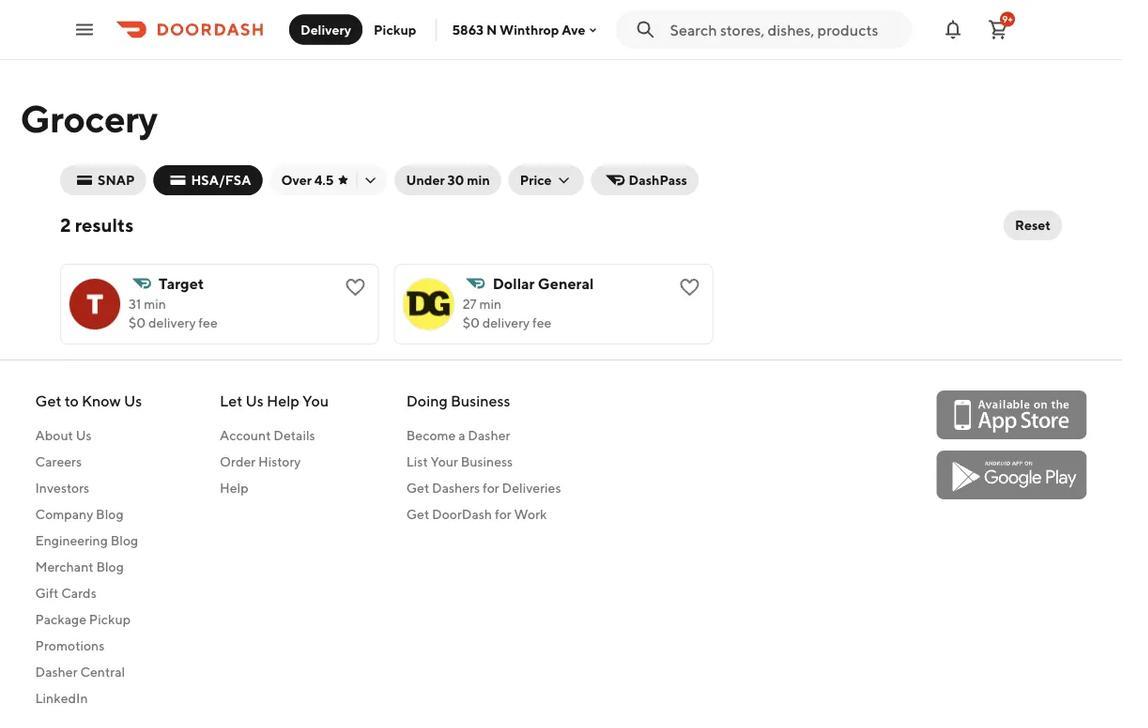 Task type: describe. For each thing, give the bounding box(es) containing it.
hsa/fsa button
[[154, 165, 263, 195]]

over 4.5 button
[[270, 165, 388, 195]]

delivery for target
[[148, 315, 196, 331]]

blog for company blog
[[96, 507, 124, 522]]

careers link
[[35, 453, 142, 472]]

delivery for dollar general
[[483, 315, 530, 331]]

price button
[[509, 165, 584, 195]]

investors link
[[35, 479, 142, 498]]

2
[[60, 214, 71, 236]]

account details
[[220, 428, 315, 443]]

work
[[514, 507, 547, 522]]

cards
[[61, 586, 97, 601]]

get doordash for work link
[[407, 505, 561, 524]]

about
[[35, 428, 73, 443]]

order
[[220, 454, 256, 470]]

list
[[407, 454, 428, 470]]

27 min $0 delivery fee
[[463, 296, 552, 331]]

9+ button
[[980, 11, 1018, 48]]

31
[[129, 296, 141, 312]]

dollar general
[[493, 275, 594, 293]]

over 4.5
[[281, 172, 334, 188]]

details
[[274, 428, 315, 443]]

help inside help 'link'
[[220, 481, 249, 496]]

min inside 'under 30 min' button
[[467, 172, 490, 188]]

package pickup
[[35, 612, 131, 628]]

dasher central
[[35, 665, 125, 680]]

us for let us help you
[[246, 392, 264, 410]]

list your business link
[[407, 453, 561, 472]]

4.5
[[315, 172, 334, 188]]

promotions
[[35, 638, 105, 654]]

5863
[[452, 22, 484, 37]]

history
[[258, 454, 301, 470]]

delivery button
[[289, 15, 363, 45]]

engineering
[[35, 533, 108, 549]]

doordash
[[432, 507, 492, 522]]

snap button
[[60, 165, 146, 195]]

company blog
[[35, 507, 124, 522]]

investors
[[35, 481, 89, 496]]

$0 for target
[[129, 315, 146, 331]]

0 vertical spatial dasher
[[468, 428, 511, 443]]

gift cards link
[[35, 584, 142, 603]]

merchant blog
[[35, 559, 124, 575]]

gift
[[35, 586, 59, 601]]

under
[[406, 172, 445, 188]]

package
[[35, 612, 86, 628]]

under 30 min button
[[395, 165, 501, 195]]

min for dollar general
[[480, 296, 502, 312]]

target
[[159, 275, 204, 293]]

9+
[[1003, 14, 1013, 24]]

1 horizontal spatial us
[[124, 392, 142, 410]]

get to know us
[[35, 392, 142, 410]]

open menu image
[[73, 18, 96, 41]]

0 vertical spatial help
[[267, 392, 300, 410]]

hsa/fsa
[[191, 172, 251, 188]]

order history link
[[220, 453, 329, 472]]

Store search: begin typing to search for stores available on DoorDash text field
[[670, 19, 901, 40]]

become
[[407, 428, 456, 443]]

reset button
[[1004, 210, 1063, 241]]

click to add this store to your saved list image
[[344, 276, 367, 299]]

dasher central link
[[35, 663, 142, 682]]

for for dashers
[[483, 481, 500, 496]]

pickup button
[[363, 15, 428, 45]]

linkedin link
[[35, 690, 142, 708]]

get dashers for deliveries link
[[407, 479, 561, 498]]

a
[[459, 428, 466, 443]]

deliveries
[[502, 481, 561, 496]]

become a dasher
[[407, 428, 511, 443]]

dollar
[[493, 275, 535, 293]]

results
[[75, 214, 134, 236]]

become a dasher link
[[407, 427, 561, 445]]

27
[[463, 296, 477, 312]]

30
[[448, 172, 465, 188]]

winthrop
[[500, 22, 559, 37]]

reset
[[1016, 218, 1051, 233]]



Task type: vqa. For each thing, say whether or not it's contained in the screenshot.
the $25,
no



Task type: locate. For each thing, give the bounding box(es) containing it.
promotions link
[[35, 637, 142, 656]]

engineering blog
[[35, 533, 138, 549]]

0 vertical spatial pickup
[[374, 22, 417, 37]]

under 30 min
[[406, 172, 490, 188]]

0 horizontal spatial dasher
[[35, 665, 78, 680]]

1 vertical spatial dasher
[[35, 665, 78, 680]]

blog for merchant blog
[[96, 559, 124, 575]]

blog down the company blog link
[[111, 533, 138, 549]]

1 fee from the left
[[199, 315, 218, 331]]

pickup
[[374, 22, 417, 37], [89, 612, 131, 628]]

help
[[267, 392, 300, 410], [220, 481, 249, 496]]

1 horizontal spatial pickup
[[374, 22, 417, 37]]

0 vertical spatial business
[[451, 392, 510, 410]]

0 vertical spatial for
[[483, 481, 500, 496]]

central
[[80, 665, 125, 680]]

0 vertical spatial get
[[35, 392, 62, 410]]

to
[[65, 392, 79, 410]]

1 horizontal spatial delivery
[[483, 315, 530, 331]]

you
[[303, 392, 329, 410]]

fee inside 31 min $0 delivery fee
[[199, 315, 218, 331]]

business up become a dasher link
[[451, 392, 510, 410]]

fee for target
[[199, 315, 218, 331]]

account
[[220, 428, 271, 443]]

1 vertical spatial pickup
[[89, 612, 131, 628]]

0 vertical spatial blog
[[96, 507, 124, 522]]

1 vertical spatial get
[[407, 481, 430, 496]]

1 vertical spatial business
[[461, 454, 513, 470]]

package pickup link
[[35, 611, 142, 629]]

2 horizontal spatial us
[[246, 392, 264, 410]]

2 $0 from the left
[[463, 315, 480, 331]]

fee down the dollar general
[[533, 315, 552, 331]]

about us link
[[35, 427, 142, 445]]

$0 inside 31 min $0 delivery fee
[[129, 315, 146, 331]]

2 delivery from the left
[[483, 315, 530, 331]]

business down become a dasher link
[[461, 454, 513, 470]]

2 results
[[60, 214, 134, 236]]

delivery inside 31 min $0 delivery fee
[[148, 315, 196, 331]]

0 horizontal spatial $0
[[129, 315, 146, 331]]

get dashers for deliveries
[[407, 481, 561, 496]]

1 horizontal spatial dasher
[[468, 428, 511, 443]]

1 delivery from the left
[[148, 315, 196, 331]]

gift cards
[[35, 586, 97, 601]]

$0
[[129, 315, 146, 331], [463, 315, 480, 331]]

about us
[[35, 428, 92, 443]]

account details link
[[220, 427, 329, 445]]

min inside 31 min $0 delivery fee
[[144, 296, 166, 312]]

get left doordash
[[407, 507, 430, 522]]

$0 inside "27 min $0 delivery fee"
[[463, 315, 480, 331]]

merchant
[[35, 559, 94, 575]]

us up the careers link in the left bottom of the page
[[76, 428, 92, 443]]

get
[[35, 392, 62, 410], [407, 481, 430, 496], [407, 507, 430, 522]]

get down list
[[407, 481, 430, 496]]

min right 30
[[467, 172, 490, 188]]

linkedin
[[35, 691, 88, 707]]

list your business
[[407, 454, 513, 470]]

0 horizontal spatial help
[[220, 481, 249, 496]]

general
[[538, 275, 594, 293]]

doing business
[[407, 392, 510, 410]]

help link
[[220, 479, 329, 498]]

business
[[451, 392, 510, 410], [461, 454, 513, 470]]

fee
[[199, 315, 218, 331], [533, 315, 552, 331]]

1 horizontal spatial fee
[[533, 315, 552, 331]]

min for target
[[144, 296, 166, 312]]

ave
[[562, 22, 586, 37]]

2 vertical spatial get
[[407, 507, 430, 522]]

fee for dollar general
[[533, 315, 552, 331]]

get left to
[[35, 392, 62, 410]]

2 fee from the left
[[533, 315, 552, 331]]

pickup down gift cards link
[[89, 612, 131, 628]]

for down list your business link
[[483, 481, 500, 496]]

get for get doordash for work
[[407, 507, 430, 522]]

0 horizontal spatial delivery
[[148, 315, 196, 331]]

us right know
[[124, 392, 142, 410]]

for for doordash
[[495, 507, 512, 522]]

click to add this store to your saved list image
[[679, 276, 701, 299]]

for left "work"
[[495, 507, 512, 522]]

help left you
[[267, 392, 300, 410]]

min right 27
[[480, 296, 502, 312]]

company blog link
[[35, 505, 142, 524]]

5863 n winthrop ave button
[[452, 22, 601, 37]]

fee down target
[[199, 315, 218, 331]]

us right 'let'
[[246, 392, 264, 410]]

5863 n winthrop ave
[[452, 22, 586, 37]]

$0 down 31
[[129, 315, 146, 331]]

1 horizontal spatial $0
[[463, 315, 480, 331]]

blog for engineering blog
[[111, 533, 138, 549]]

snap
[[98, 172, 135, 188]]

min inside "27 min $0 delivery fee"
[[480, 296, 502, 312]]

dashpass button
[[592, 165, 699, 195]]

help down order
[[220, 481, 249, 496]]

grocery
[[20, 96, 158, 140]]

0 horizontal spatial us
[[76, 428, 92, 443]]

1 vertical spatial help
[[220, 481, 249, 496]]

delivery down dollar
[[483, 315, 530, 331]]

n
[[487, 22, 497, 37]]

delivery
[[148, 315, 196, 331], [483, 315, 530, 331]]

blog inside the company blog link
[[96, 507, 124, 522]]

blog inside engineering blog link
[[111, 533, 138, 549]]

fee inside "27 min $0 delivery fee"
[[533, 315, 552, 331]]

careers
[[35, 454, 82, 470]]

let us help you
[[220, 392, 329, 410]]

dashers
[[432, 481, 480, 496]]

dasher up list your business link
[[468, 428, 511, 443]]

engineering blog link
[[35, 532, 142, 551]]

price
[[520, 172, 552, 188]]

$0 for dollar general
[[463, 315, 480, 331]]

1 $0 from the left
[[129, 315, 146, 331]]

us for about us
[[76, 428, 92, 443]]

merchant blog link
[[35, 558, 142, 577]]

dashpass
[[629, 172, 688, 188]]

delivery
[[301, 22, 351, 37]]

pickup inside button
[[374, 22, 417, 37]]

get doordash for work
[[407, 507, 547, 522]]

let
[[220, 392, 243, 410]]

$0 down 27
[[463, 315, 480, 331]]

your
[[431, 454, 458, 470]]

order history
[[220, 454, 301, 470]]

1 vertical spatial blog
[[111, 533, 138, 549]]

2 vertical spatial blog
[[96, 559, 124, 575]]

blog down engineering blog link
[[96, 559, 124, 575]]

over
[[281, 172, 312, 188]]

0 horizontal spatial pickup
[[89, 612, 131, 628]]

1 vertical spatial for
[[495, 507, 512, 522]]

blog down investors link
[[96, 507, 124, 522]]

delivery down target
[[148, 315, 196, 331]]

1 horizontal spatial help
[[267, 392, 300, 410]]

blog
[[96, 507, 124, 522], [111, 533, 138, 549], [96, 559, 124, 575]]

pickup right delivery
[[374, 22, 417, 37]]

notification bell image
[[942, 18, 965, 41]]

31 min $0 delivery fee
[[129, 296, 218, 331]]

dasher up linkedin
[[35, 665, 78, 680]]

company
[[35, 507, 93, 522]]

know
[[82, 392, 121, 410]]

get for get to know us
[[35, 392, 62, 410]]

delivery inside "27 min $0 delivery fee"
[[483, 315, 530, 331]]

0 horizontal spatial fee
[[199, 315, 218, 331]]

get for get dashers for deliveries
[[407, 481, 430, 496]]

min right 31
[[144, 296, 166, 312]]

blog inside "merchant blog" link
[[96, 559, 124, 575]]

1 items, open order cart image
[[987, 18, 1010, 41]]

for
[[483, 481, 500, 496], [495, 507, 512, 522]]

min
[[467, 172, 490, 188], [144, 296, 166, 312], [480, 296, 502, 312]]



